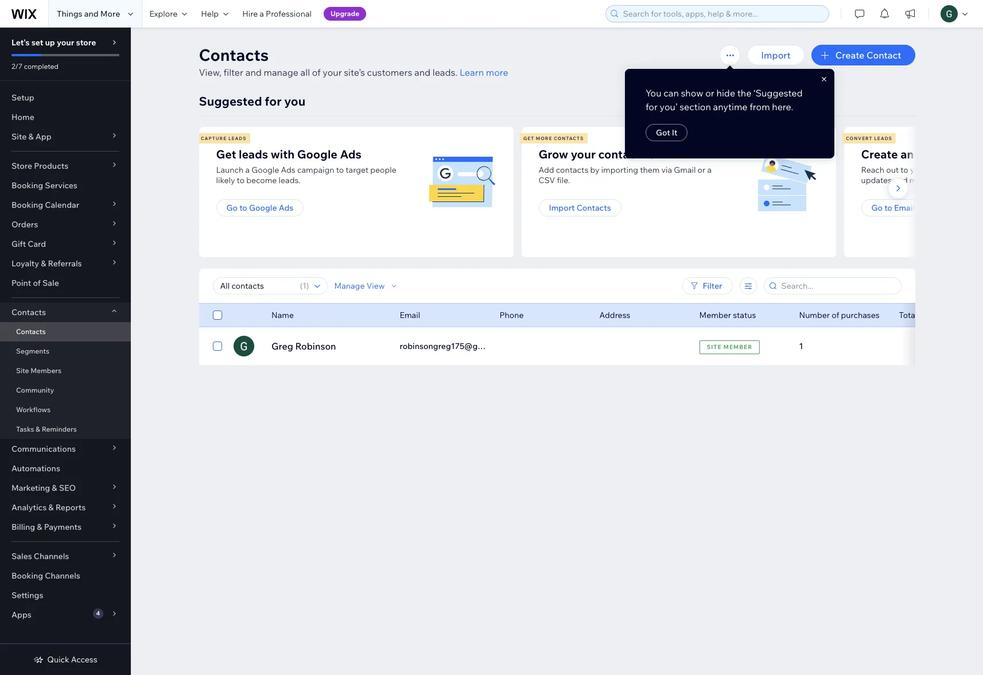 Task type: vqa. For each thing, say whether or not it's contained in the screenshot.
Analytics
yes



Task type: describe. For each thing, give the bounding box(es) containing it.
the
[[738, 87, 752, 99]]

upgrade button
[[324, 7, 366, 21]]

marketing inside dropdown button
[[11, 483, 50, 493]]

0 horizontal spatial 1
[[303, 281, 307, 291]]

0 vertical spatial member
[[700, 310, 731, 320]]

more
[[100, 9, 120, 19]]

email inside the "go to email marketing" button
[[894, 203, 915, 213]]

gift card
[[11, 239, 46, 249]]

site for site member
[[707, 343, 722, 350]]

launch
[[216, 165, 244, 175]]

sales channels
[[11, 551, 69, 561]]

to left 'target'
[[336, 165, 344, 175]]

number
[[799, 310, 830, 320]]

marketing & seo button
[[0, 478, 131, 498]]

help
[[201, 9, 219, 19]]

access
[[71, 654, 97, 665]]

home link
[[0, 107, 131, 127]]

automations
[[11, 463, 60, 474]]

suggested
[[199, 94, 262, 109]]

capture leads
[[201, 135, 247, 141]]

leads. inside contacts view, filter and manage all of your site's customers and leads. learn more
[[433, 67, 458, 78]]

here.
[[772, 101, 794, 113]]

& for site
[[28, 131, 34, 142]]

create an email campa reach out to your subscribers wit
[[861, 147, 983, 185]]

convert
[[846, 135, 873, 141]]

home
[[11, 112, 34, 122]]

hire a professional link
[[235, 0, 319, 28]]

professional
[[266, 9, 312, 19]]

your inside sidebar element
[[57, 37, 74, 48]]

upgrade
[[331, 9, 359, 18]]

billing & payments
[[11, 522, 81, 532]]

orders
[[11, 219, 38, 230]]

import for import
[[761, 49, 791, 61]]

store products
[[11, 161, 68, 171]]

0 vertical spatial ads
[[340, 147, 362, 161]]

booking channels link
[[0, 566, 131, 586]]

quick access button
[[33, 654, 97, 665]]

1 vertical spatial google
[[252, 165, 279, 175]]

tasks
[[16, 425, 34, 433]]

things and more
[[57, 9, 120, 19]]

1 horizontal spatial 1
[[799, 341, 803, 351]]

wit
[[974, 165, 983, 175]]

4
[[96, 610, 100, 617]]

seo
[[59, 483, 76, 493]]

suggested for you
[[199, 94, 306, 109]]

up
[[45, 37, 55, 48]]

customers
[[367, 67, 412, 78]]

0 horizontal spatial and
[[84, 9, 99, 19]]

booking channels
[[11, 571, 80, 581]]

campaign
[[297, 165, 334, 175]]

import contacts
[[549, 203, 611, 213]]

)
[[307, 281, 309, 291]]

manage view button
[[334, 281, 399, 291]]

2/7 completed
[[11, 62, 59, 71]]

a inside grow your contact list add contacts by importing them via gmail or a csv file.
[[708, 165, 712, 175]]

members
[[31, 366, 61, 375]]

Search... field
[[778, 278, 898, 294]]

store
[[76, 37, 96, 48]]

contacts button
[[0, 303, 131, 322]]

filter
[[224, 67, 243, 78]]

hide
[[717, 87, 736, 99]]

analytics & reports button
[[0, 498, 131, 517]]

robinson
[[295, 340, 336, 352]]

you'
[[660, 101, 678, 113]]

google inside go to google ads button
[[249, 203, 277, 213]]

hire
[[242, 9, 258, 19]]

contacts inside dropdown button
[[11, 307, 46, 317]]

1 vertical spatial ads
[[281, 165, 296, 175]]

reminders
[[42, 425, 77, 433]]

or inside you can show or hide the 'suggested for you' section anytime from here.
[[706, 87, 715, 99]]

of inside contacts view, filter and manage all of your site's customers and leads. learn more
[[312, 67, 321, 78]]

calendar
[[45, 200, 79, 210]]

site members
[[16, 366, 61, 375]]

create for contact
[[836, 49, 865, 61]]

0 vertical spatial google
[[297, 147, 338, 161]]

& for tasks
[[36, 425, 40, 433]]

go to google ads button
[[216, 199, 304, 216]]

store
[[11, 161, 32, 171]]

let's
[[11, 37, 30, 48]]

via
[[662, 165, 672, 175]]

point of sale
[[11, 278, 59, 288]]

2 horizontal spatial and
[[414, 67, 431, 78]]

your inside contacts view, filter and manage all of your site's customers and leads. learn more
[[323, 67, 342, 78]]

tasks & reminders link
[[0, 420, 131, 439]]

likely
[[216, 175, 235, 185]]

spent
[[950, 310, 972, 320]]

1 horizontal spatial and
[[246, 67, 262, 78]]

your inside create an email campa reach out to your subscribers wit
[[910, 165, 927, 175]]

workflows
[[16, 405, 51, 414]]

analytics
[[11, 502, 47, 513]]

Search for tools, apps, help & more... field
[[620, 6, 826, 22]]

booking for booking channels
[[11, 571, 43, 581]]

them
[[640, 165, 660, 175]]

to right "likely"
[[237, 175, 245, 185]]

marketing & seo
[[11, 483, 76, 493]]

grow your contact list add contacts by importing them via gmail or a csv file.
[[539, 147, 712, 185]]

explore
[[149, 9, 178, 19]]

out
[[887, 165, 899, 175]]

contacts view, filter and manage all of your site's customers and leads. learn more
[[199, 45, 509, 78]]

a inside get leads with google ads launch a google ads campaign to target people likely to become leads.
[[245, 165, 250, 175]]

total amount spent
[[899, 310, 972, 320]]

campa
[[949, 147, 983, 161]]

card
[[28, 239, 46, 249]]

to inside create an email campa reach out to your subscribers wit
[[901, 165, 909, 175]]

gmail
[[674, 165, 696, 175]]

convert leads
[[846, 135, 893, 141]]

& for loyalty
[[41, 258, 46, 269]]

set
[[31, 37, 43, 48]]

you can show or hide the 'suggested for you' section anytime from here.
[[646, 87, 803, 113]]

your inside grow your contact list add contacts by importing them via gmail or a csv file.
[[571, 147, 596, 161]]

go for get
[[226, 203, 238, 213]]

ads inside go to google ads button
[[279, 203, 294, 213]]

can
[[664, 87, 679, 99]]



Task type: locate. For each thing, give the bounding box(es) containing it.
0 vertical spatial or
[[706, 87, 715, 99]]

community
[[16, 386, 54, 394]]

booking inside popup button
[[11, 200, 43, 210]]

address
[[600, 310, 631, 320]]

billing & payments button
[[0, 517, 131, 537]]

booking down store
[[11, 180, 43, 191]]

and right the customers
[[414, 67, 431, 78]]

status
[[733, 310, 756, 320]]

0 vertical spatial import
[[761, 49, 791, 61]]

3 booking from the top
[[11, 571, 43, 581]]

more
[[486, 67, 509, 78]]

greg robinson
[[271, 340, 336, 352]]

import up 'suggested
[[761, 49, 791, 61]]

csv
[[539, 175, 555, 185]]

channels for booking channels
[[45, 571, 80, 581]]

your up contacts
[[571, 147, 596, 161]]

site for site & app
[[11, 131, 27, 142]]

& left reports
[[48, 502, 54, 513]]

booking up settings
[[11, 571, 43, 581]]

by
[[590, 165, 600, 175]]

1 vertical spatial leads.
[[279, 175, 301, 185]]

member status
[[700, 310, 756, 320]]

booking for booking services
[[11, 180, 43, 191]]

billing
[[11, 522, 35, 532]]

create for an
[[861, 147, 898, 161]]

quick access
[[47, 654, 97, 665]]

section
[[680, 101, 711, 113]]

0 vertical spatial leads.
[[433, 67, 458, 78]]

2 vertical spatial booking
[[11, 571, 43, 581]]

1 horizontal spatial go
[[872, 203, 883, 213]]

1 horizontal spatial leads.
[[433, 67, 458, 78]]

store products button
[[0, 156, 131, 176]]

or right gmail
[[698, 165, 706, 175]]

leads.
[[433, 67, 458, 78], [279, 175, 301, 185]]

leads for create
[[874, 135, 893, 141]]

contacts up filter
[[199, 45, 269, 65]]

of inside sidebar element
[[33, 278, 41, 288]]

contacts
[[199, 45, 269, 65], [577, 203, 611, 213], [11, 307, 46, 317], [16, 327, 46, 336]]

reports
[[56, 502, 86, 513]]

channels for sales channels
[[34, 551, 69, 561]]

to right out on the top of the page
[[901, 165, 909, 175]]

got
[[656, 127, 671, 138]]

for inside you can show or hide the 'suggested for you' section anytime from here.
[[646, 101, 658, 113]]

sidebar element
[[0, 28, 131, 675]]

1 horizontal spatial a
[[260, 9, 264, 19]]

channels inside popup button
[[34, 551, 69, 561]]

import inside list
[[549, 203, 575, 213]]

0 vertical spatial marketing
[[917, 203, 956, 213]]

marketing inside button
[[917, 203, 956, 213]]

site down member status
[[707, 343, 722, 350]]

a right gmail
[[708, 165, 712, 175]]

0 vertical spatial booking
[[11, 180, 43, 191]]

1 left manage
[[303, 281, 307, 291]]

got it
[[656, 127, 678, 138]]

create left the 'contact'
[[836, 49, 865, 61]]

create inside button
[[836, 49, 865, 61]]

all
[[301, 67, 310, 78]]

and left more
[[84, 9, 99, 19]]

get
[[524, 135, 535, 141]]

create inside create an email campa reach out to your subscribers wit
[[861, 147, 898, 161]]

0 horizontal spatial for
[[265, 94, 282, 109]]

leads
[[239, 147, 268, 161]]

1 horizontal spatial of
[[312, 67, 321, 78]]

import
[[761, 49, 791, 61], [549, 203, 575, 213]]

an
[[901, 147, 914, 161]]

number of purchases
[[799, 310, 880, 320]]

1 vertical spatial of
[[33, 278, 41, 288]]

& for marketing
[[52, 483, 57, 493]]

for left the you
[[265, 94, 282, 109]]

or inside grow your contact list add contacts by importing them via gmail or a csv file.
[[698, 165, 706, 175]]

or left hide
[[706, 87, 715, 99]]

contacts down by
[[577, 203, 611, 213]]

with
[[271, 147, 295, 161]]

app
[[35, 131, 51, 142]]

& right the "loyalty"
[[41, 258, 46, 269]]

for down you
[[646, 101, 658, 113]]

leads. down with
[[279, 175, 301, 185]]

your left site's
[[323, 67, 342, 78]]

1 vertical spatial channels
[[45, 571, 80, 581]]

site for site members
[[16, 366, 29, 375]]

reach
[[861, 165, 885, 175]]

payments
[[44, 522, 81, 532]]

0 horizontal spatial email
[[400, 310, 420, 320]]

2 go from the left
[[872, 203, 883, 213]]

of for point of sale
[[33, 278, 41, 288]]

0 horizontal spatial of
[[33, 278, 41, 288]]

ads up 'target'
[[340, 147, 362, 161]]

email up robinsongreg175@gmail.com
[[400, 310, 420, 320]]

& right tasks
[[36, 425, 40, 433]]

to down become
[[239, 203, 247, 213]]

ads down get leads with google ads launch a google ads campaign to target people likely to become leads.
[[279, 203, 294, 213]]

booking calendar button
[[0, 195, 131, 215]]

0 horizontal spatial leads.
[[279, 175, 301, 185]]

'suggested
[[754, 87, 803, 99]]

site down segments
[[16, 366, 29, 375]]

referrals
[[48, 258, 82, 269]]

leads right "convert"
[[874, 135, 893, 141]]

things
[[57, 9, 82, 19]]

google down leads at top
[[252, 165, 279, 175]]

quick
[[47, 654, 69, 665]]

1 go from the left
[[226, 203, 238, 213]]

and right filter
[[246, 67, 262, 78]]

channels down sales channels popup button
[[45, 571, 80, 581]]

segments link
[[0, 342, 131, 361]]

2 vertical spatial of
[[832, 310, 840, 320]]

google up campaign
[[297, 147, 338, 161]]

0 horizontal spatial leads
[[228, 135, 247, 141]]

contacts inside contacts view, filter and manage all of your site's customers and leads. learn more
[[199, 45, 269, 65]]

ads down with
[[281, 165, 296, 175]]

0 horizontal spatial go
[[226, 203, 238, 213]]

1 booking from the top
[[11, 180, 43, 191]]

1 vertical spatial email
[[400, 310, 420, 320]]

email down out on the top of the page
[[894, 203, 915, 213]]

site inside popup button
[[11, 131, 27, 142]]

gift card button
[[0, 234, 131, 254]]

2 vertical spatial google
[[249, 203, 277, 213]]

booking up orders
[[11, 200, 43, 210]]

phone
[[500, 310, 524, 320]]

0 horizontal spatial import
[[549, 203, 575, 213]]

loyalty & referrals button
[[0, 254, 131, 273]]

& for billing
[[37, 522, 42, 532]]

1 horizontal spatial for
[[646, 101, 658, 113]]

to
[[336, 165, 344, 175], [901, 165, 909, 175], [237, 175, 245, 185], [239, 203, 247, 213], [885, 203, 893, 213]]

and
[[84, 9, 99, 19], [246, 67, 262, 78], [414, 67, 431, 78]]

& inside 'dropdown button'
[[48, 502, 54, 513]]

to down out on the top of the page
[[885, 203, 893, 213]]

greg robinson image
[[233, 336, 254, 357]]

1 vertical spatial marketing
[[11, 483, 50, 493]]

0 vertical spatial channels
[[34, 551, 69, 561]]

1 vertical spatial member
[[724, 343, 753, 350]]

1 horizontal spatial import
[[761, 49, 791, 61]]

None checkbox
[[213, 308, 222, 322], [213, 339, 222, 353], [213, 308, 222, 322], [213, 339, 222, 353]]

channels up booking channels
[[34, 551, 69, 561]]

member down status
[[724, 343, 753, 350]]

loyalty
[[11, 258, 39, 269]]

booking services
[[11, 180, 77, 191]]

contact
[[598, 147, 640, 161]]

0 vertical spatial site
[[11, 131, 27, 142]]

1 vertical spatial booking
[[11, 200, 43, 210]]

workflows link
[[0, 400, 131, 420]]

leads for get
[[228, 135, 247, 141]]

settings link
[[0, 586, 131, 605]]

go down reach
[[872, 203, 883, 213]]

2 vertical spatial ads
[[279, 203, 294, 213]]

importing
[[601, 165, 638, 175]]

filter button
[[682, 277, 733, 295]]

loyalty & referrals
[[11, 258, 82, 269]]

go for create
[[872, 203, 883, 213]]

& inside dropdown button
[[52, 483, 57, 493]]

filter
[[703, 281, 723, 291]]

a down leads at top
[[245, 165, 250, 175]]

list
[[643, 147, 660, 161]]

contacts
[[556, 165, 589, 175]]

of right all
[[312, 67, 321, 78]]

go down "likely"
[[226, 203, 238, 213]]

1 vertical spatial site
[[707, 343, 722, 350]]

(
[[300, 281, 303, 291]]

got it button
[[646, 124, 688, 141]]

google down become
[[249, 203, 277, 213]]

marketing down subscribers
[[917, 203, 956, 213]]

1 vertical spatial create
[[861, 147, 898, 161]]

contacts link
[[0, 322, 131, 342]]

help button
[[194, 0, 235, 28]]

1 vertical spatial import
[[549, 203, 575, 213]]

setup link
[[0, 88, 131, 107]]

leads. inside get leads with google ads launch a google ads campaign to target people likely to become leads.
[[279, 175, 301, 185]]

go to email marketing button
[[861, 199, 966, 216]]

0 vertical spatial 1
[[303, 281, 307, 291]]

0 vertical spatial email
[[894, 203, 915, 213]]

0 horizontal spatial a
[[245, 165, 250, 175]]

your right up
[[57, 37, 74, 48]]

& right billing
[[37, 522, 42, 532]]

apps
[[11, 610, 31, 620]]

marketing up analytics
[[11, 483, 50, 493]]

completed
[[24, 62, 59, 71]]

view,
[[199, 67, 222, 78]]

0 horizontal spatial marketing
[[11, 483, 50, 493]]

2/7
[[11, 62, 22, 71]]

settings
[[11, 590, 43, 601]]

list containing get leads with google ads
[[197, 127, 983, 257]]

booking services link
[[0, 176, 131, 195]]

1 vertical spatial 1
[[799, 341, 803, 351]]

member left status
[[700, 310, 731, 320]]

of right number
[[832, 310, 840, 320]]

ads
[[340, 147, 362, 161], [281, 165, 296, 175], [279, 203, 294, 213]]

1 leads from the left
[[228, 135, 247, 141]]

or
[[706, 87, 715, 99], [698, 165, 706, 175]]

import down "file." at the top of the page
[[549, 203, 575, 213]]

a right hire
[[260, 9, 264, 19]]

gift
[[11, 239, 26, 249]]

go
[[226, 203, 238, 213], [872, 203, 883, 213]]

contacts up segments
[[16, 327, 46, 336]]

learn
[[460, 67, 484, 78]]

2 horizontal spatial of
[[832, 310, 840, 320]]

leads up get
[[228, 135, 247, 141]]

your down an
[[910, 165, 927, 175]]

of left "sale"
[[33, 278, 41, 288]]

0 vertical spatial of
[[312, 67, 321, 78]]

1 horizontal spatial marketing
[[917, 203, 956, 213]]

you
[[284, 94, 306, 109]]

import for import contacts
[[549, 203, 575, 213]]

leads. left learn
[[433, 67, 458, 78]]

& for analytics
[[48, 502, 54, 513]]

point of sale link
[[0, 273, 131, 293]]

1 horizontal spatial leads
[[874, 135, 893, 141]]

1 vertical spatial or
[[698, 165, 706, 175]]

create up reach
[[861, 147, 898, 161]]

sale
[[42, 278, 59, 288]]

contacts inside button
[[577, 203, 611, 213]]

of for number of purchases
[[832, 310, 840, 320]]

& left app
[[28, 131, 34, 142]]

2 vertical spatial site
[[16, 366, 29, 375]]

& left seo
[[52, 483, 57, 493]]

2 leads from the left
[[874, 135, 893, 141]]

create contact button
[[812, 45, 915, 65]]

1 down number
[[799, 341, 803, 351]]

booking for booking calendar
[[11, 200, 43, 210]]

sales channels button
[[0, 547, 131, 566]]

list
[[197, 127, 983, 257]]

contacts down point of sale
[[11, 307, 46, 317]]

contact
[[867, 49, 902, 61]]

community link
[[0, 381, 131, 400]]

go to google ads
[[226, 203, 294, 213]]

Unsaved view field
[[217, 278, 297, 294]]

1 horizontal spatial email
[[894, 203, 915, 213]]

hire a professional
[[242, 9, 312, 19]]

0 vertical spatial create
[[836, 49, 865, 61]]

2 booking from the top
[[11, 200, 43, 210]]

site down home
[[11, 131, 27, 142]]

import button
[[748, 45, 805, 65]]

2 horizontal spatial a
[[708, 165, 712, 175]]

go to email marketing
[[872, 203, 956, 213]]

a
[[260, 9, 264, 19], [245, 165, 250, 175], [708, 165, 712, 175]]

orders button
[[0, 215, 131, 234]]



